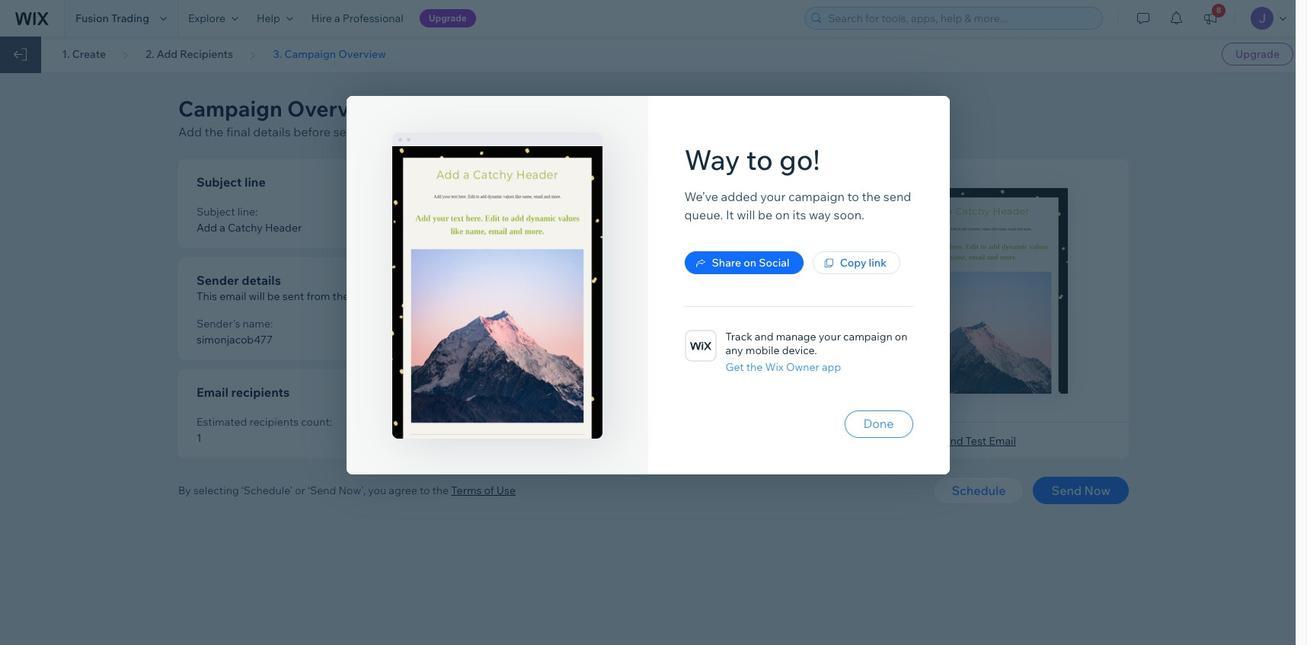 Task type: vqa. For each thing, say whether or not it's contained in the screenshot.
Enthusiastic
no



Task type: locate. For each thing, give the bounding box(es) containing it.
1 vertical spatial campaign
[[178, 95, 283, 122]]

send now button
[[1034, 477, 1129, 504]]

on inside we've added your campaign to the send queue. it will be on its way soon.
[[776, 207, 790, 222]]

overview up sending
[[287, 95, 385, 122]]

upgrade button down 8 button
[[1222, 43, 1294, 66]]

to inside we've added your campaign to the send queue. it will be on its way soon.
[[848, 189, 859, 204]]

0 vertical spatial details
[[253, 124, 291, 139]]

1 horizontal spatial your
[[819, 330, 841, 344]]

1 horizontal spatial upgrade button
[[1222, 43, 1294, 66]]

0 horizontal spatial on
[[744, 256, 757, 270]]

your inside we've added your campaign to the send queue. it will be on its way soon.
[[761, 189, 786, 204]]

now,
[[439, 124, 465, 139]]

the down mobile
[[747, 360, 763, 374]]

this
[[382, 124, 403, 139]]

1 vertical spatial your
[[819, 330, 841, 344]]

be
[[758, 207, 773, 222], [267, 290, 280, 303]]

send inside 'send now' 'button'
[[1052, 483, 1082, 498]]

selecting
[[193, 484, 239, 498]]

from
[[307, 290, 330, 303]]

subject left line
[[197, 174, 242, 190]]

copy link button
[[813, 251, 901, 274]]

2 subject from the top
[[197, 205, 235, 219]]

campaign up get the wix owner app link
[[844, 330, 893, 344]]

estimated
[[197, 415, 247, 429]]

0 horizontal spatial upgrade button
[[420, 9, 476, 27]]

subject line: add a catchy header
[[197, 205, 302, 235]]

2 horizontal spatial on
[[895, 330, 908, 344]]

1 horizontal spatial upgrade
[[1236, 47, 1280, 61]]

campaign inside we've added your campaign to the send queue. it will be on its way soon.
[[789, 189, 845, 204]]

recipients inside estimated recipients count: 1
[[249, 415, 299, 429]]

1 vertical spatial details
[[242, 273, 281, 288]]

campaign right 3.
[[284, 47, 336, 61]]

0 horizontal spatial your
[[761, 189, 786, 204]]

0 vertical spatial will
[[737, 207, 755, 222]]

be down edit button
[[758, 207, 773, 222]]

1 vertical spatial subject
[[197, 205, 235, 219]]

the left send
[[862, 189, 881, 204]]

the
[[205, 124, 223, 139], [862, 189, 881, 204], [333, 290, 349, 303], [747, 360, 763, 374], [432, 484, 449, 498]]

details right final
[[253, 124, 291, 139]]

'schedule'
[[241, 484, 293, 498]]

fusion trading
[[75, 11, 149, 25]]

to inside reply-to email: simonjacob477@gmail.com
[[533, 317, 543, 331]]

1 vertical spatial upgrade
[[1236, 47, 1280, 61]]

subject for subject line
[[197, 174, 242, 190]]

schedule button
[[934, 477, 1024, 504]]

add left catchy in the top of the page
[[197, 221, 217, 235]]

email down the "sender"
[[220, 290, 246, 303]]

0 vertical spatial on
[[776, 207, 790, 222]]

a inside subject line: add a catchy header
[[220, 221, 225, 235]]

recipients left 'count:'
[[249, 415, 299, 429]]

1 horizontal spatial or
[[468, 124, 480, 139]]

owner
[[786, 360, 820, 374]]

3.
[[273, 47, 282, 61]]

added
[[721, 189, 758, 204]]

the inside sender details this email will be sent from the default sender.
[[333, 290, 349, 303]]

upgrade button right professional
[[420, 9, 476, 27]]

queue.
[[685, 207, 723, 222]]

to left email:
[[533, 317, 543, 331]]

1 horizontal spatial email
[[989, 434, 1016, 448]]

0 vertical spatial a
[[335, 11, 340, 25]]

1 horizontal spatial a
[[335, 11, 340, 25]]

0 horizontal spatial upgrade
[[429, 12, 467, 24]]

now',
[[339, 484, 366, 498]]

0 vertical spatial your
[[761, 189, 786, 204]]

recipients up estimated recipients count: 1
[[231, 385, 290, 400]]

send left test
[[937, 434, 963, 448]]

email right test
[[989, 434, 1016, 448]]

campaign
[[789, 189, 845, 204], [844, 330, 893, 344]]

on inside track and manage your campaign on any mobile device. get the wix owner app
[[895, 330, 908, 344]]

add left final
[[178, 124, 202, 139]]

1 vertical spatial be
[[267, 290, 280, 303]]

0 horizontal spatial email
[[220, 290, 246, 303]]

1 horizontal spatial on
[[776, 207, 790, 222]]

to
[[558, 124, 570, 139], [747, 142, 773, 177], [848, 189, 859, 204], [533, 317, 543, 331], [420, 484, 430, 498]]

0 vertical spatial campaign
[[789, 189, 845, 204]]

to right the it
[[558, 124, 570, 139]]

be left sent on the top
[[267, 290, 280, 303]]

0 horizontal spatial a
[[220, 221, 225, 235]]

0 horizontal spatial send
[[937, 434, 963, 448]]

send test email
[[937, 434, 1016, 448]]

be inside sender details this email will be sent from the default sender.
[[267, 290, 280, 303]]

1 vertical spatial send
[[1052, 483, 1082, 498]]

1 vertical spatial campaign
[[844, 330, 893, 344]]

0 vertical spatial upgrade
[[429, 12, 467, 24]]

to up soon.
[[848, 189, 859, 204]]

now
[[1085, 483, 1111, 498]]

track
[[726, 330, 753, 344]]

1 vertical spatial on
[[744, 256, 757, 270]]

campaign up final
[[178, 95, 283, 122]]

or right the now,
[[468, 124, 480, 139]]

reply-to email: simonjacob477@gmail.com
[[501, 317, 640, 347]]

subject inside subject line: add a catchy header
[[197, 205, 235, 219]]

or
[[468, 124, 480, 139], [295, 484, 305, 498]]

copy
[[840, 256, 867, 270]]

the right from
[[333, 290, 349, 303]]

the left terms at the bottom left
[[432, 484, 449, 498]]

0 vertical spatial send
[[937, 434, 963, 448]]

send
[[884, 189, 912, 204]]

add inside subject line: add a catchy header
[[197, 221, 217, 235]]

add
[[157, 47, 178, 61], [178, 124, 202, 139], [197, 221, 217, 235]]

sender
[[197, 273, 239, 288]]

add inside campaign overview add the final details before sending this email now, or scheduling it to go out later.
[[178, 124, 202, 139]]

1 vertical spatial a
[[220, 221, 225, 235]]

fusion
[[75, 11, 109, 25]]

add for campaign overview
[[178, 124, 202, 139]]

1 vertical spatial overview
[[287, 95, 385, 122]]

will right it
[[737, 207, 755, 222]]

hire a professional link
[[302, 0, 413, 37]]

campaign up way
[[789, 189, 845, 204]]

add right 2.
[[157, 47, 178, 61]]

manage
[[733, 276, 774, 290]]

1 horizontal spatial send
[[1052, 483, 1082, 498]]

details
[[253, 124, 291, 139], [242, 273, 281, 288]]

by selecting 'schedule' or 'send now', you agree to the terms of use
[[178, 484, 516, 498]]

0 vertical spatial subject
[[197, 174, 242, 190]]

estimated recipients count: 1
[[197, 415, 332, 445]]

1 vertical spatial email
[[989, 434, 1016, 448]]

your up app on the right of page
[[819, 330, 841, 344]]

0 vertical spatial be
[[758, 207, 773, 222]]

email right the this
[[405, 124, 436, 139]]

will up "name:"
[[249, 290, 265, 303]]

send left now
[[1052, 483, 1082, 498]]

1 horizontal spatial be
[[758, 207, 773, 222]]

2. add recipients
[[146, 47, 233, 61]]

link
[[869, 256, 887, 270]]

0 horizontal spatial or
[[295, 484, 305, 498]]

0 vertical spatial or
[[468, 124, 480, 139]]

recipients for email
[[231, 385, 290, 400]]

line
[[245, 174, 266, 190]]

get the wix owner app link
[[726, 360, 913, 374]]

app
[[822, 360, 841, 374]]

recipients
[[231, 385, 290, 400], [249, 415, 299, 429]]

explore
[[188, 11, 226, 25]]

1 vertical spatial add
[[178, 124, 202, 139]]

your right added
[[761, 189, 786, 204]]

1 subject from the top
[[197, 174, 242, 190]]

1 vertical spatial email
[[220, 290, 246, 303]]

by
[[178, 484, 191, 498]]

1 vertical spatial will
[[249, 290, 265, 303]]

0 horizontal spatial be
[[267, 290, 280, 303]]

a
[[335, 11, 340, 25], [220, 221, 225, 235]]

sender's
[[197, 317, 240, 331]]

0 horizontal spatial campaign
[[178, 95, 283, 122]]

done button
[[845, 411, 913, 438]]

0 vertical spatial upgrade button
[[420, 9, 476, 27]]

a left catchy in the top of the page
[[220, 221, 225, 235]]

1
[[197, 431, 202, 445]]

way
[[685, 142, 740, 177]]

0 vertical spatial email
[[197, 385, 228, 400]]

on
[[776, 207, 790, 222], [744, 256, 757, 270], [895, 330, 908, 344]]

campaign
[[284, 47, 336, 61], [178, 95, 283, 122]]

2 vertical spatial add
[[197, 221, 217, 235]]

0 horizontal spatial will
[[249, 290, 265, 303]]

campaign inside campaign overview add the final details before sending this email now, or scheduling it to go out later.
[[178, 95, 283, 122]]

email inside sender details this email will be sent from the default sender.
[[220, 290, 246, 303]]

share on social
[[712, 256, 790, 270]]

send for send test email
[[937, 434, 963, 448]]

1 horizontal spatial will
[[737, 207, 755, 222]]

email up estimated
[[197, 385, 228, 400]]

recipients for estimated
[[249, 415, 299, 429]]

catchy
[[228, 221, 263, 235]]

1 vertical spatial recipients
[[249, 415, 299, 429]]

details inside campaign overview add the final details before sending this email now, or scheduling it to go out later.
[[253, 124, 291, 139]]

a right hire
[[335, 11, 340, 25]]

done
[[864, 416, 894, 431]]

1 vertical spatial or
[[295, 484, 305, 498]]

the left final
[[205, 124, 223, 139]]

add for subject line:
[[197, 221, 217, 235]]

or left 'send
[[295, 484, 305, 498]]

1. create link
[[62, 47, 106, 61]]

sending
[[333, 124, 379, 139]]

a inside hire a professional link
[[335, 11, 340, 25]]

1.
[[62, 47, 70, 61]]

scheduling
[[482, 124, 545, 139]]

details inside sender details this email will be sent from the default sender.
[[242, 273, 281, 288]]

subject line
[[197, 174, 266, 190]]

0 vertical spatial recipients
[[231, 385, 290, 400]]

0 vertical spatial email
[[405, 124, 436, 139]]

final
[[226, 124, 250, 139]]

upgrade button
[[420, 9, 476, 27], [1222, 43, 1294, 66]]

8 button
[[1194, 0, 1228, 37]]

the inside track and manage your campaign on any mobile device. get the wix owner app
[[747, 360, 763, 374]]

2 vertical spatial on
[[895, 330, 908, 344]]

overview down hire a professional link
[[338, 47, 386, 61]]

1 horizontal spatial email
[[405, 124, 436, 139]]

send
[[937, 434, 963, 448], [1052, 483, 1082, 498]]

details up "name:"
[[242, 273, 281, 288]]

1 horizontal spatial campaign
[[284, 47, 336, 61]]

subject left line:
[[197, 205, 235, 219]]

1 vertical spatial upgrade button
[[1222, 43, 1294, 66]]



Task type: describe. For each thing, give the bounding box(es) containing it.
soon.
[[834, 207, 865, 222]]

line:
[[238, 205, 258, 219]]

its
[[793, 207, 806, 222]]

schedule
[[952, 483, 1006, 498]]

email:
[[545, 317, 575, 331]]

'send
[[308, 484, 336, 498]]

recipients
[[180, 47, 233, 61]]

we've
[[685, 189, 718, 204]]

device.
[[782, 344, 817, 357]]

will inside we've added your campaign to the send queue. it will be on its way soon.
[[737, 207, 755, 222]]

0 vertical spatial campaign
[[284, 47, 336, 61]]

to inside campaign overview add the final details before sending this email now, or scheduling it to go out later.
[[558, 124, 570, 139]]

of
[[484, 484, 494, 498]]

any
[[726, 344, 743, 357]]

wix
[[765, 360, 784, 374]]

create
[[72, 47, 106, 61]]

the inside we've added your campaign to the send queue. it will be on its way soon.
[[862, 189, 881, 204]]

manage
[[776, 330, 817, 344]]

terms
[[451, 484, 482, 498]]

share on social button
[[685, 251, 804, 274]]

before
[[294, 124, 331, 139]]

email inside campaign overview add the final details before sending this email now, or scheduling it to go out later.
[[405, 124, 436, 139]]

1. create
[[62, 47, 106, 61]]

get
[[726, 360, 744, 374]]

go
[[572, 124, 587, 139]]

upgrade for the left upgrade button
[[429, 12, 467, 24]]

on inside button
[[744, 256, 757, 270]]

you
[[368, 484, 386, 498]]

mobile
[[746, 344, 780, 357]]

upgrade for the bottommost upgrade button
[[1236, 47, 1280, 61]]

edit
[[750, 178, 771, 191]]

the inside campaign overview add the final details before sending this email now, or scheduling it to go out later.
[[205, 124, 223, 139]]

go!
[[780, 142, 820, 177]]

professional
[[343, 11, 404, 25]]

email recipients
[[197, 385, 290, 400]]

3. campaign overview
[[273, 47, 386, 61]]

help button
[[248, 0, 302, 37]]

test
[[966, 434, 987, 448]]

out
[[590, 124, 609, 139]]

and
[[755, 330, 774, 344]]

later.
[[612, 124, 640, 139]]

Search for tools, apps, help & more... field
[[824, 8, 1098, 29]]

help
[[257, 11, 280, 25]]

to up edit
[[747, 142, 773, 177]]

sender.
[[389, 290, 426, 303]]

social
[[759, 256, 790, 270]]

2.
[[146, 47, 154, 61]]

campaign overview add the final details before sending this email now, or scheduling it to go out later.
[[178, 95, 640, 139]]

track and manage your campaign on any mobile device. get the wix owner app
[[726, 330, 908, 374]]

your inside track and manage your campaign on any mobile device. get the wix owner app
[[819, 330, 841, 344]]

sender details this email will be sent from the default sender.
[[197, 273, 426, 303]]

simonjacob477
[[197, 333, 273, 347]]

way to go!
[[685, 142, 820, 177]]

or inside campaign overview add the final details before sending this email now, or scheduling it to go out later.
[[468, 124, 480, 139]]

0 vertical spatial add
[[157, 47, 178, 61]]

to right agree
[[420, 484, 430, 498]]

name:
[[243, 317, 273, 331]]

sender's name: simonjacob477
[[197, 317, 273, 347]]

this
[[197, 290, 217, 303]]

agree
[[389, 484, 417, 498]]

header
[[265, 221, 302, 235]]

count:
[[301, 415, 332, 429]]

overview inside campaign overview add the final details before sending this email now, or scheduling it to go out later.
[[287, 95, 385, 122]]

share
[[712, 256, 742, 270]]

campaign inside track and manage your campaign on any mobile device. get the wix owner app
[[844, 330, 893, 344]]

0 horizontal spatial email
[[197, 385, 228, 400]]

it
[[548, 124, 555, 139]]

default
[[352, 290, 387, 303]]

subject for subject line: add a catchy header
[[197, 205, 235, 219]]

send now
[[1052, 483, 1111, 498]]

2. add recipients link
[[146, 47, 233, 61]]

send test email button
[[937, 434, 1016, 448]]

manage button
[[720, 271, 788, 294]]

it
[[726, 207, 734, 222]]

0 vertical spatial overview
[[338, 47, 386, 61]]

sent
[[283, 290, 304, 303]]

send for send now
[[1052, 483, 1082, 498]]

hire a professional
[[312, 11, 404, 25]]

trading
[[111, 11, 149, 25]]

be inside we've added your campaign to the send queue. it will be on its way soon.
[[758, 207, 773, 222]]

reply-
[[501, 317, 533, 331]]

we've added your campaign to the send queue. it will be on its way soon.
[[685, 189, 912, 222]]

edit button
[[733, 173, 788, 196]]

simonjacob477@gmail.com
[[501, 333, 640, 347]]

3. campaign overview link
[[273, 47, 386, 61]]

hire
[[312, 11, 332, 25]]

8
[[1217, 5, 1222, 15]]

copy link
[[840, 256, 887, 270]]

will inside sender details this email will be sent from the default sender.
[[249, 290, 265, 303]]

terms of use link
[[451, 484, 516, 498]]



